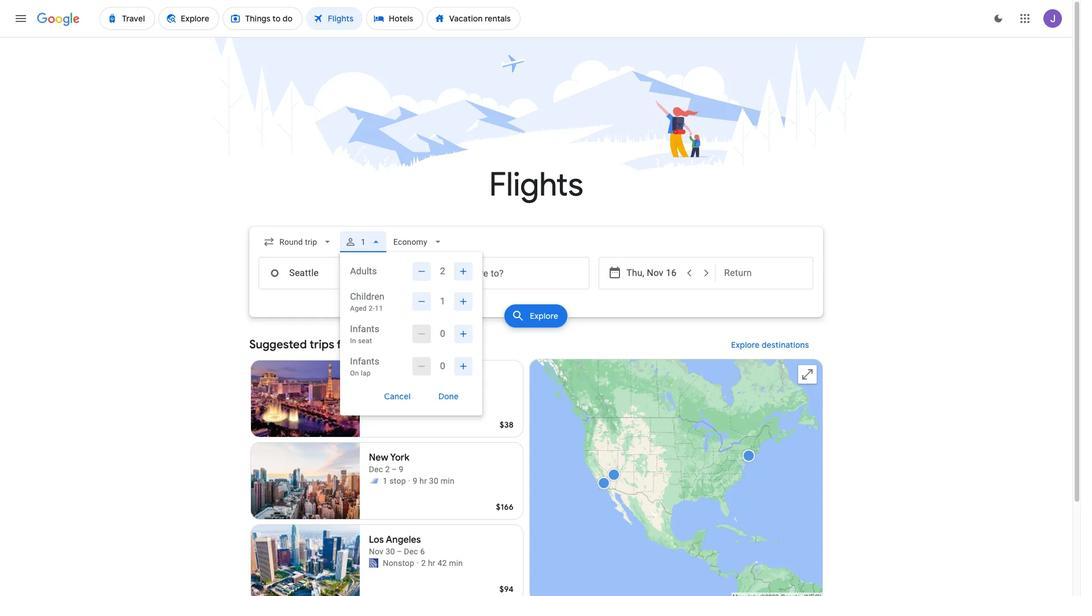 Task type: describe. For each thing, give the bounding box(es) containing it.
166 US dollars text field
[[496, 502, 514, 512]]

new
[[369, 452, 389, 464]]

infants in seat
[[350, 324, 380, 345]]

change appearance image
[[985, 5, 1013, 32]]

hr for los angeles
[[428, 558, 436, 568]]

9 hr 30 min
[[413, 476, 455, 486]]

suggested trips from seattle
[[249, 337, 403, 352]]

Flight search field
[[240, 227, 833, 416]]

1 stop
[[383, 476, 406, 486]]

Departure text field
[[627, 258, 680, 289]]

done button
[[425, 387, 473, 406]]

11
[[375, 304, 383, 313]]

dec for new
[[369, 465, 383, 474]]

destinations
[[762, 340, 810, 350]]

2 hr 40 min
[[421, 394, 463, 403]]

adults
[[350, 266, 377, 277]]

done
[[439, 391, 459, 402]]

in
[[350, 337, 356, 345]]

on
[[350, 369, 359, 377]]

explore destinations
[[732, 340, 810, 350]]

explore for explore destinations
[[732, 340, 760, 350]]

38 US dollars text field
[[500, 420, 514, 430]]

nov
[[369, 547, 384, 556]]

2 for 2 hr 40 min
[[421, 394, 426, 403]]

2 nonstop from the top
[[383, 558, 415, 568]]

Return text field
[[725, 258, 804, 289]]

$38
[[500, 420, 514, 430]]

min for angeles
[[449, 558, 463, 568]]

las vegas dec 9 – 16
[[369, 370, 412, 392]]

infants on lap
[[350, 356, 380, 377]]

$166
[[496, 502, 514, 512]]

min for york
[[441, 476, 455, 486]]

vegas
[[386, 370, 412, 381]]

infants for infants in seat
[[350, 324, 380, 335]]

trips
[[310, 337, 335, 352]]

main menu image
[[14, 12, 28, 25]]

0 for infants in seat
[[440, 328, 446, 339]]

hr for new york
[[420, 476, 427, 486]]

las
[[369, 370, 384, 381]]

2 – 9
[[385, 465, 404, 474]]

stop
[[390, 476, 406, 486]]

2 for 2
[[440, 266, 446, 277]]

los
[[369, 534, 384, 546]]

explore button
[[505, 304, 568, 328]]

frontier and spirit image
[[369, 476, 378, 486]]

york
[[390, 452, 410, 464]]

2-
[[369, 304, 375, 313]]

explore destinations button
[[718, 331, 824, 359]]

42
[[438, 558, 447, 568]]

number of passengers dialog
[[340, 252, 483, 416]]

9
[[413, 476, 418, 486]]

94 US dollars text field
[[500, 584, 514, 594]]



Task type: locate. For each thing, give the bounding box(es) containing it.
1 infants from the top
[[350, 324, 380, 335]]

nonstop
[[383, 394, 415, 403], [383, 558, 415, 568]]

flights
[[489, 164, 584, 205]]

2 horizontal spatial 1
[[440, 296, 446, 307]]

1 vertical spatial 0
[[440, 361, 446, 372]]

explore
[[530, 311, 559, 321], [732, 340, 760, 350]]

dec down las
[[369, 383, 383, 392]]

0 vertical spatial 0
[[440, 328, 446, 339]]

2 vertical spatial 2
[[421, 558, 426, 568]]

suggested trips from seattle region
[[249, 331, 824, 596]]

min right 40
[[449, 394, 463, 403]]

 image
[[408, 475, 411, 487], [417, 557, 419, 569]]

cancel button
[[371, 387, 425, 406]]

0 horizontal spatial  image
[[408, 475, 411, 487]]

2 dec from the top
[[369, 465, 383, 474]]

min right the '30'
[[441, 476, 455, 486]]

1 vertical spatial min
[[441, 476, 455, 486]]

hr right 9
[[420, 476, 427, 486]]

1 vertical spatial 1
[[440, 296, 446, 307]]

0 horizontal spatial explore
[[530, 311, 559, 321]]

new york dec 2 – 9
[[369, 452, 410, 474]]

los angeles nov 30 – dec 6
[[369, 534, 425, 556]]

 image for los angeles
[[417, 557, 419, 569]]

min right 42
[[449, 558, 463, 568]]

from
[[337, 337, 363, 352]]

infants for infants on lap
[[350, 356, 380, 367]]

angeles
[[386, 534, 421, 546]]

1 vertical spatial nonstop
[[383, 558, 415, 568]]

dec
[[369, 383, 383, 392], [369, 465, 383, 474]]

2 vertical spatial 1
[[383, 476, 388, 486]]

dec inside las vegas dec 9 – 16
[[369, 383, 383, 392]]

min
[[449, 394, 463, 403], [441, 476, 455, 486], [449, 558, 463, 568]]

0 vertical spatial nonstop
[[383, 394, 415, 403]]

children
[[350, 291, 385, 302]]

1
[[361, 237, 366, 247], [440, 296, 446, 307], [383, 476, 388, 486]]

 image for new york
[[408, 475, 411, 487]]

$94
[[500, 584, 514, 594]]

0 vertical spatial hr
[[428, 394, 436, 403]]

hr
[[428, 394, 436, 403], [420, 476, 427, 486], [428, 558, 436, 568]]

hr left 42
[[428, 558, 436, 568]]

2
[[440, 266, 446, 277], [421, 394, 426, 403], [421, 558, 426, 568]]

 image left 9
[[408, 475, 411, 487]]

children aged 2-11
[[350, 291, 385, 313]]

0
[[440, 328, 446, 339], [440, 361, 446, 372]]

30
[[429, 476, 439, 486]]

lap
[[361, 369, 371, 377]]

2 hr 42 min
[[421, 558, 463, 568]]

0 vertical spatial dec
[[369, 383, 383, 392]]

Where to? text field
[[427, 257, 590, 289]]

 image down 30 – dec
[[417, 557, 419, 569]]

nonstop down 30 – dec
[[383, 558, 415, 568]]

cancel
[[385, 391, 411, 402]]

2 for 2 hr 42 min
[[421, 558, 426, 568]]

1 nonstop from the top
[[383, 394, 415, 403]]

0 vertical spatial infants
[[350, 324, 380, 335]]

explore left destinations
[[732, 340, 760, 350]]

infants
[[350, 324, 380, 335], [350, 356, 380, 367]]

0 for infants on lap
[[440, 361, 446, 372]]

None field
[[259, 232, 338, 252], [389, 232, 449, 252], [259, 232, 338, 252], [389, 232, 449, 252]]

1 horizontal spatial explore
[[732, 340, 760, 350]]

1 vertical spatial explore
[[732, 340, 760, 350]]

dec inside "new york dec 2 – 9"
[[369, 465, 383, 474]]

40
[[438, 394, 447, 403]]

0 horizontal spatial 1
[[361, 237, 366, 247]]

1 inside suggested trips from seattle region
[[383, 476, 388, 486]]

seat
[[358, 337, 372, 345]]

0 vertical spatial  image
[[408, 475, 411, 487]]

1 vertical spatial dec
[[369, 465, 383, 474]]

1 dec from the top
[[369, 383, 383, 392]]

2 vertical spatial min
[[449, 558, 463, 568]]

1 inside 'number of passengers' dialog
[[440, 296, 446, 307]]

infants up seat
[[350, 324, 380, 335]]

0 vertical spatial 1
[[361, 237, 366, 247]]

dec up frontier and spirit image in the bottom of the page
[[369, 465, 383, 474]]

9 – 16
[[385, 383, 408, 392]]

1 vertical spatial infants
[[350, 356, 380, 367]]

1 vertical spatial 2
[[421, 394, 426, 403]]

dec for las
[[369, 383, 383, 392]]

1 0 from the top
[[440, 328, 446, 339]]

united image
[[369, 558, 378, 568]]

explore down the where to? text field
[[530, 311, 559, 321]]

2 vertical spatial hr
[[428, 558, 436, 568]]

0 vertical spatial explore
[[530, 311, 559, 321]]

30 – dec
[[386, 547, 418, 556]]

1 horizontal spatial  image
[[417, 557, 419, 569]]

nonstop down 9 – 16
[[383, 394, 415, 403]]

explore for explore
[[530, 311, 559, 321]]

2 0 from the top
[[440, 361, 446, 372]]

6
[[420, 547, 425, 556]]

1 button
[[340, 228, 387, 256]]

2 infants from the top
[[350, 356, 380, 367]]

1 vertical spatial hr
[[420, 476, 427, 486]]

hr left 40
[[428, 394, 436, 403]]

2 inside 'number of passengers' dialog
[[440, 266, 446, 277]]

infants up lap
[[350, 356, 380, 367]]

seattle
[[365, 337, 403, 352]]

0 vertical spatial 2
[[440, 266, 446, 277]]

explore inside suggested trips from seattle region
[[732, 340, 760, 350]]

aged
[[350, 304, 367, 313]]

1 horizontal spatial 1
[[383, 476, 388, 486]]

suggested
[[249, 337, 307, 352]]

0 vertical spatial min
[[449, 394, 463, 403]]

explore inside "flight" search field
[[530, 311, 559, 321]]

1 inside popup button
[[361, 237, 366, 247]]

1 vertical spatial  image
[[417, 557, 419, 569]]



Task type: vqa. For each thing, say whether or not it's contained in the screenshot.
FRANCISCO to the right
no



